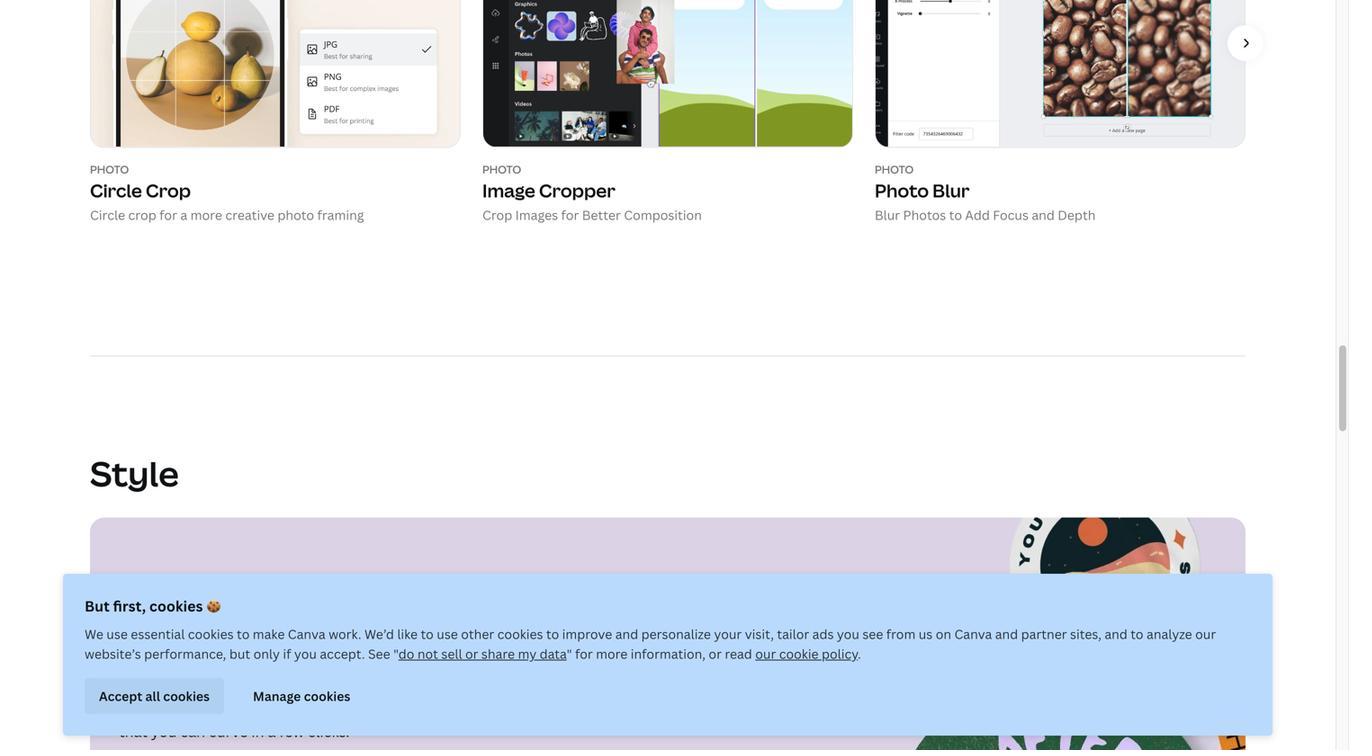 Task type: locate. For each thing, give the bounding box(es) containing it.
a right but
[[266, 619, 284, 658]]

2 circle from the top
[[90, 206, 125, 224]]

"
[[393, 646, 399, 663], [567, 646, 572, 663]]

blur left photos
[[875, 206, 900, 224]]

cookies up clicks.
[[304, 688, 350, 705]]

improve
[[562, 626, 612, 643]]

personalize
[[641, 626, 711, 643]]

0 vertical spatial a
[[180, 206, 187, 224]]

sites,
[[1070, 626, 1102, 643]]

but
[[229, 646, 250, 663]]

0 vertical spatial your
[[714, 626, 742, 643]]

photos
[[903, 206, 946, 224]]

1 horizontal spatial with
[[408, 701, 438, 720]]

curved
[[447, 619, 553, 658]]

photo inside "photo circle crop"
[[90, 162, 129, 177]]

1 vertical spatial your
[[317, 701, 349, 720]]

analyze
[[1147, 626, 1192, 643]]

1 vertical spatial you
[[294, 646, 317, 663]]

that
[[119, 723, 148, 742]]

cookies right all
[[163, 688, 210, 705]]

style for style tell it with a twist using curved text
[[119, 598, 158, 613]]

your up read
[[714, 626, 742, 643]]

all
[[145, 688, 160, 705]]

visit,
[[745, 626, 774, 643]]

our right analyze at the bottom right of the page
[[1195, 626, 1216, 643]]

1 vertical spatial crop
[[482, 206, 512, 224]]

add
[[965, 206, 990, 224]]

1 horizontal spatial your
[[714, 626, 742, 643]]

2 " from the left
[[567, 646, 572, 663]]

1 horizontal spatial canva
[[955, 626, 992, 643]]

0 horizontal spatial our
[[755, 646, 776, 663]]

your up clicks.
[[317, 701, 349, 720]]

0 horizontal spatial canva
[[288, 626, 326, 643]]

with right designs
[[408, 701, 438, 720]]

1 horizontal spatial in
[[301, 701, 313, 720]]

ads
[[813, 626, 834, 643]]

0 vertical spatial blur
[[933, 178, 970, 203]]

our inside we use essential cookies to make canva work. we'd like to use other cookies to improve and personalize your visit, tailor ads you see from us on canva and partner sites, and to analyze our website's performance, but only if you accept. see "
[[1195, 626, 1216, 643]]

1 circle from the top
[[90, 178, 142, 203]]

to right the like
[[421, 626, 434, 643]]

1 horizontal spatial "
[[567, 646, 572, 663]]

focus
[[993, 206, 1029, 224]]

information,
[[631, 646, 706, 663]]

a
[[180, 206, 187, 224], [266, 619, 284, 658], [268, 723, 276, 742]]

use up website's on the bottom left of the page
[[106, 626, 128, 643]]

photo
[[90, 162, 129, 177], [482, 162, 521, 177], [875, 162, 914, 177], [875, 178, 929, 203]]

circle left crop
[[90, 206, 125, 224]]

arched
[[521, 701, 570, 720]]

in up few
[[301, 701, 313, 720]]

photo for photo
[[875, 162, 914, 177]]

" down improve
[[567, 646, 572, 663]]

your inside we use essential cookies to make canva work. we'd like to use other cookies to improve and personalize your visit, tailor ads you see from us on canva and partner sites, and to analyze our website's performance, but only if you accept. see "
[[714, 626, 742, 643]]

style inside style tell it with a twist using curved text
[[119, 598, 158, 613]]

tell
[[119, 619, 166, 658]]

essential
[[131, 626, 185, 643]]

style
[[90, 451, 179, 497], [119, 598, 158, 613]]

blur
[[933, 178, 970, 203], [875, 206, 900, 224]]

cookies inside accept all cookies button
[[163, 688, 210, 705]]

for down cropper
[[561, 206, 579, 224]]

0 horizontal spatial use
[[106, 626, 128, 643]]

for down improve
[[575, 646, 593, 663]]

for for cropper
[[561, 206, 579, 224]]

circle up crop
[[90, 178, 142, 203]]

photo photo blur
[[875, 162, 970, 203]]

1 horizontal spatial blur
[[933, 178, 970, 203]]

tailor
[[777, 626, 809, 643]]

0 horizontal spatial in
[[251, 723, 264, 742]]

canva up if
[[288, 626, 326, 643]]

1 vertical spatial with
[[408, 701, 438, 720]]

0 vertical spatial crop
[[146, 178, 191, 203]]

circle
[[90, 178, 142, 203], [90, 206, 125, 224]]

1 horizontal spatial use
[[437, 626, 458, 643]]

2 vertical spatial a
[[268, 723, 276, 742]]

canva
[[288, 626, 326, 643], [955, 626, 992, 643]]

do not sell or share my data link
[[399, 646, 567, 663]]

" inside we use essential cookies to make canva work. we'd like to use other cookies to improve and personalize your visit, tailor ads you see from us on canva and partner sites, and to analyze our website's performance, but only if you accept. see "
[[393, 646, 399, 663]]

0 horizontal spatial your
[[317, 701, 349, 720]]

1 or from the left
[[465, 646, 478, 663]]

1 horizontal spatial or
[[709, 646, 722, 663]]

0 vertical spatial with
[[199, 619, 261, 658]]

1 vertical spatial style
[[119, 598, 158, 613]]

to up but
[[237, 626, 250, 643]]

1 horizontal spatial more
[[596, 646, 628, 663]]

you left can
[[151, 723, 177, 742]]

to left analyze at the bottom right of the page
[[1131, 626, 1144, 643]]

crop down image
[[482, 206, 512, 224]]

0 vertical spatial you
[[837, 626, 860, 643]]

with down 🍪
[[199, 619, 261, 658]]

or right sell
[[465, 646, 478, 663]]

cookies down 🍪
[[188, 626, 234, 643]]

our
[[1195, 626, 1216, 643], [755, 646, 776, 663]]

work.
[[329, 626, 361, 643]]

1 vertical spatial in
[[251, 723, 264, 742]]

cookie
[[779, 646, 819, 663]]

or left read
[[709, 646, 722, 663]]

to up data
[[546, 626, 559, 643]]

2 vertical spatial you
[[151, 723, 177, 742]]

share
[[481, 646, 515, 663]]

" right see
[[393, 646, 399, 663]]

cropper
[[539, 178, 616, 203]]

use up sell
[[437, 626, 458, 643]]

0 horizontal spatial "
[[393, 646, 399, 663]]

and left the partner
[[995, 626, 1018, 643]]

0 vertical spatial circle
[[90, 178, 142, 203]]

1 horizontal spatial you
[[294, 646, 317, 663]]

cookies
[[149, 597, 203, 616], [188, 626, 234, 643], [497, 626, 543, 643], [163, 688, 210, 705], [304, 688, 350, 705]]

more left creative
[[190, 206, 222, 224]]

more
[[190, 206, 222, 224], [596, 646, 628, 663]]

clicks.
[[308, 723, 350, 742]]

a right crop
[[180, 206, 187, 224]]

in down the stories
[[251, 723, 264, 742]]

our cookie policy link
[[755, 646, 858, 663]]

in
[[301, 701, 313, 720], [251, 723, 264, 742]]

do not sell or share my data " for more information, or read our cookie policy .
[[399, 646, 861, 663]]

your
[[714, 626, 742, 643], [317, 701, 349, 720]]

1 vertical spatial a
[[266, 619, 284, 658]]

manage cookies
[[253, 688, 350, 705]]

we
[[85, 626, 103, 643]]

using
[[368, 619, 441, 658]]

to
[[949, 206, 962, 224], [237, 626, 250, 643], [421, 626, 434, 643], [546, 626, 559, 643], [1131, 626, 1144, 643]]

0 horizontal spatial with
[[199, 619, 261, 658]]

a left few
[[268, 723, 276, 742]]

and right focus
[[1032, 206, 1055, 224]]

beautifully-
[[441, 701, 521, 720]]

0 vertical spatial more
[[190, 206, 222, 224]]

0 vertical spatial style
[[90, 451, 179, 497]]

2 use from the left
[[437, 626, 458, 643]]

our down visit,
[[755, 646, 776, 663]]

creative
[[225, 206, 275, 224]]

crop up crop
[[146, 178, 191, 203]]

canva right on
[[955, 626, 992, 643]]

with inside create captivating stories in your designs with beautifully-arched texts that you can curve in a few clicks.
[[408, 701, 438, 720]]

more down improve
[[596, 646, 628, 663]]

blur up the add
[[933, 178, 970, 203]]

1 vertical spatial circle
[[90, 206, 125, 224]]

blur photos to add focus and depth
[[875, 206, 1096, 224]]

0 vertical spatial our
[[1195, 626, 1216, 643]]

twist
[[290, 619, 362, 658]]

for right crop
[[159, 206, 177, 224]]

you up policy
[[837, 626, 860, 643]]

you right if
[[294, 646, 317, 663]]

.
[[858, 646, 861, 663]]

1 vertical spatial blur
[[875, 206, 900, 224]]

circle inside "photo circle crop"
[[90, 178, 142, 203]]

cookies up it
[[149, 597, 203, 616]]

1 horizontal spatial our
[[1195, 626, 1216, 643]]

0 horizontal spatial you
[[151, 723, 177, 742]]

and
[[1032, 206, 1055, 224], [615, 626, 638, 643], [995, 626, 1018, 643], [1105, 626, 1128, 643]]

0 horizontal spatial or
[[465, 646, 478, 663]]

photo inside photo image cropper
[[482, 162, 521, 177]]

0 horizontal spatial crop
[[146, 178, 191, 203]]

or
[[465, 646, 478, 663], [709, 646, 722, 663]]

with
[[199, 619, 261, 658], [408, 701, 438, 720]]

crop
[[146, 178, 191, 203], [482, 206, 512, 224]]

1 " from the left
[[393, 646, 399, 663]]

photo for circle
[[90, 162, 129, 177]]



Task type: vqa. For each thing, say whether or not it's contained in the screenshot.


Task type: describe. For each thing, give the bounding box(es) containing it.
crop
[[128, 206, 156, 224]]

texts
[[573, 701, 608, 720]]

photo
[[278, 206, 314, 224]]

manage
[[253, 688, 301, 705]]

1 vertical spatial more
[[596, 646, 628, 663]]

like
[[397, 626, 418, 643]]

photo for image
[[482, 162, 521, 177]]

accept all cookies
[[99, 688, 210, 705]]

accept
[[99, 688, 142, 705]]

0 horizontal spatial blur
[[875, 206, 900, 224]]

1 vertical spatial our
[[755, 646, 776, 663]]

other
[[461, 626, 494, 643]]

only
[[253, 646, 280, 663]]

cookies up the my
[[497, 626, 543, 643]]

composition
[[624, 206, 702, 224]]

2 canva from the left
[[955, 626, 992, 643]]

website's
[[85, 646, 141, 663]]

captivating
[[169, 701, 246, 720]]

manage cookies button
[[239, 679, 365, 715]]

images
[[515, 206, 558, 224]]

for for crop
[[159, 206, 177, 224]]

designs
[[352, 701, 405, 720]]

make
[[253, 626, 285, 643]]

0 vertical spatial in
[[301, 701, 313, 720]]

2 or from the left
[[709, 646, 722, 663]]

accept all cookies button
[[85, 679, 224, 715]]

better
[[582, 206, 621, 224]]

and up do not sell or share my data " for more information, or read our cookie policy .
[[615, 626, 638, 643]]

you inside create captivating stories in your designs with beautifully-arched texts that you can curve in a few clicks.
[[151, 723, 177, 742]]

data
[[540, 646, 567, 663]]

circle crop feature image
[[91, 0, 460, 147]]

first,
[[113, 597, 146, 616]]

2 horizontal spatial you
[[837, 626, 860, 643]]

but first, cookies 🍪
[[85, 597, 221, 616]]

us
[[919, 626, 933, 643]]

my
[[518, 646, 537, 663]]

1 horizontal spatial crop
[[482, 206, 512, 224]]

policy
[[822, 646, 858, 663]]

but
[[85, 597, 110, 616]]

can
[[180, 723, 205, 742]]

framing
[[317, 206, 364, 224]]

a inside style tell it with a twist using curved text
[[266, 619, 284, 658]]

create captivating stories in your designs with beautifully-arched texts that you can curve in a few clicks.
[[119, 701, 608, 742]]

on
[[936, 626, 951, 643]]

style tell it with a twist using curved text
[[119, 598, 553, 694]]

we'd
[[365, 626, 394, 643]]

text
[[119, 655, 179, 694]]

blur image
[[876, 0, 1245, 147]]

with inside style tell it with a twist using curved text
[[199, 619, 261, 658]]

your inside create captivating stories in your designs with beautifully-arched texts that you can curve in a few clicks.
[[317, 701, 349, 720]]

sell
[[441, 646, 462, 663]]

crop image
[[483, 0, 852, 147]]

few
[[279, 723, 304, 742]]

performance,
[[144, 646, 226, 663]]

we use essential cookies to make canva work. we'd like to use other cookies to improve and personalize your visit, tailor ads you see from us on canva and partner sites, and to analyze our website's performance, but only if you accept. see "
[[85, 626, 1216, 663]]

and right sites,
[[1105, 626, 1128, 643]]

curve
[[209, 723, 248, 742]]

to left the add
[[949, 206, 962, 224]]

photo circle crop
[[90, 162, 191, 203]]

crop inside "photo circle crop"
[[146, 178, 191, 203]]

1 canva from the left
[[288, 626, 326, 643]]

stories
[[250, 701, 297, 720]]

see
[[863, 626, 883, 643]]

🍪
[[206, 597, 221, 616]]

depth
[[1058, 206, 1096, 224]]

headerx3-curved text image
[[90, 518, 1246, 751]]

not
[[418, 646, 438, 663]]

see
[[368, 646, 390, 663]]

if
[[283, 646, 291, 663]]

it
[[172, 619, 193, 658]]

photo image cropper
[[482, 162, 616, 203]]

partner
[[1021, 626, 1067, 643]]

0 horizontal spatial more
[[190, 206, 222, 224]]

blur inside photo photo blur
[[933, 178, 970, 203]]

from
[[886, 626, 916, 643]]

style for style
[[90, 451, 179, 497]]

a inside create captivating stories in your designs with beautifully-arched texts that you can curve in a few clicks.
[[268, 723, 276, 742]]

crop images for better composition
[[482, 206, 702, 224]]

1 use from the left
[[106, 626, 128, 643]]

cookies inside manage cookies 'button'
[[304, 688, 350, 705]]

do
[[399, 646, 414, 663]]

image
[[482, 178, 535, 203]]

circle crop for a more creative photo framing
[[90, 206, 364, 224]]

read
[[725, 646, 752, 663]]

accept.
[[320, 646, 365, 663]]

create
[[119, 701, 165, 720]]



